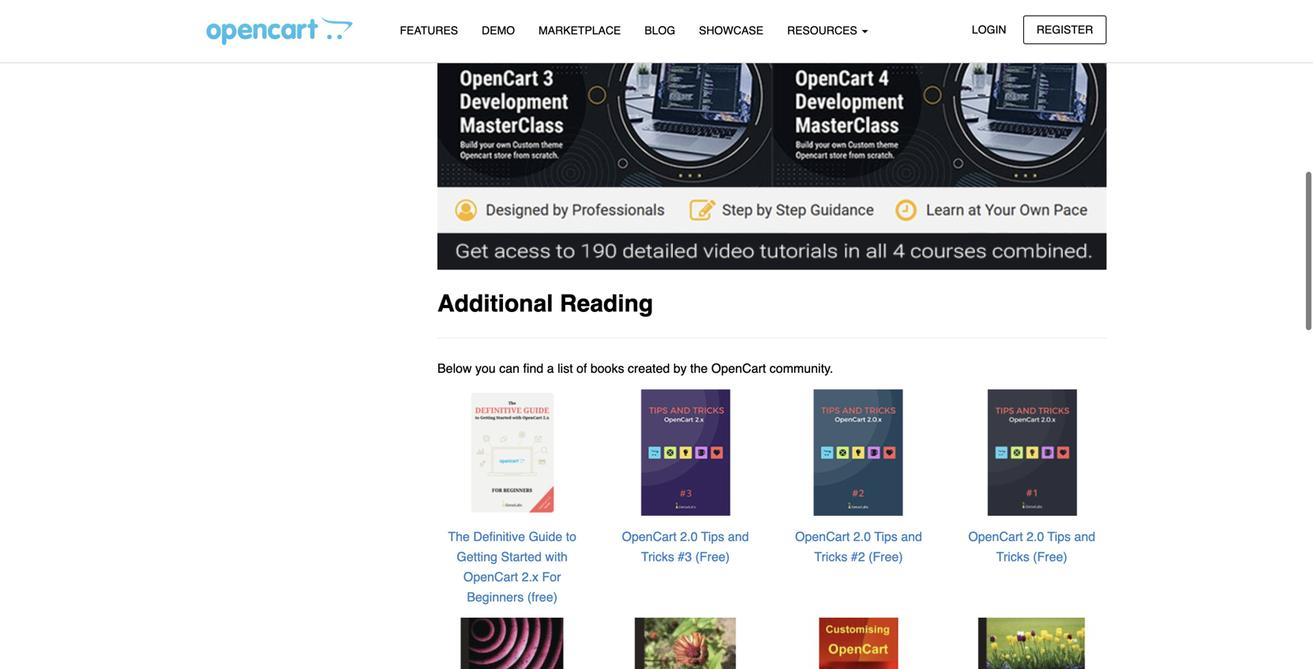 Task type: locate. For each thing, give the bounding box(es) containing it.
2 (free) from the left
[[869, 549, 904, 564]]

features
[[400, 24, 458, 37]]

0 horizontal spatial (free)
[[696, 549, 730, 564]]

additional reading
[[438, 290, 654, 317]]

opencart
[[712, 361, 767, 376], [622, 529, 677, 544], [796, 529, 850, 544], [969, 529, 1024, 544], [464, 570, 518, 584]]

tips
[[702, 529, 725, 544], [875, 529, 898, 544], [1048, 529, 1071, 544]]

0 horizontal spatial and
[[728, 529, 749, 544]]

marketplace
[[539, 24, 621, 37]]

3 tips from the left
[[1048, 529, 1071, 544]]

#3
[[678, 549, 692, 564]]

1 and from the left
[[728, 529, 749, 544]]

resources
[[788, 24, 861, 37]]

and for opencart 2.0 tips and tricks #3 (free)
[[728, 529, 749, 544]]

2.0 inside opencart 2.0 tips and tricks #3 (free)
[[681, 529, 698, 544]]

tricks inside opencart 2.0 tips and tricks (free)
[[997, 549, 1030, 564]]

by
[[674, 361, 687, 376]]

opencart 2.0 tips and tricks #3 (free)
[[622, 529, 749, 564]]

and
[[728, 529, 749, 544], [902, 529, 923, 544], [1075, 529, 1096, 544]]

2 2.0 from the left
[[854, 529, 871, 544]]

opencart for opencart 2.0 tips and tricks #2 (free)
[[796, 529, 850, 544]]

2.0 for (free)
[[1027, 529, 1045, 544]]

(free) inside opencart 2.0 tips and tricks #3 (free)
[[696, 549, 730, 564]]

tips for #3
[[702, 529, 725, 544]]

2.0 inside opencart 2.0 tips and tricks #2 (free)
[[854, 529, 871, 544]]

3 and from the left
[[1075, 529, 1096, 544]]

opencart inside opencart 2.0 tips and tricks #3 (free)
[[622, 529, 677, 544]]

the
[[691, 361, 708, 376]]

tricks for #2
[[815, 549, 848, 564]]

1 horizontal spatial and
[[902, 529, 923, 544]]

below you can find a list of books created by the opencart community.
[[438, 361, 834, 376]]

3 2.0 from the left
[[1027, 529, 1045, 544]]

tricks
[[641, 549, 675, 564], [815, 549, 848, 564], [997, 549, 1030, 564]]

(free) inside opencart 2.0 tips and tricks #2 (free)
[[869, 549, 904, 564]]

1 horizontal spatial tips
[[875, 529, 898, 544]]

customising opencart (revised edition) 1.5.6.4 image
[[795, 617, 923, 669]]

0 horizontal spatial tricks
[[641, 549, 675, 564]]

register link
[[1024, 15, 1107, 44]]

of
[[577, 361, 587, 376]]

and for opencart 2.0 tips and tricks (free)
[[1075, 529, 1096, 544]]

getting
[[457, 549, 498, 564]]

0 horizontal spatial 2.0
[[681, 529, 698, 544]]

1 (free) from the left
[[696, 549, 730, 564]]

2.0 for #3
[[681, 529, 698, 544]]

#2
[[852, 549, 866, 564]]

and inside opencart 2.0 tips and tricks #2 (free)
[[902, 529, 923, 544]]

2.0
[[681, 529, 698, 544], [854, 529, 871, 544], [1027, 529, 1045, 544]]

opencart inside opencart 2.0 tips and tricks (free)
[[969, 529, 1024, 544]]

(free) for #2
[[869, 549, 904, 564]]

tips inside opencart 2.0 tips and tricks #2 (free)
[[875, 529, 898, 544]]

books
[[591, 361, 625, 376]]

3 tricks from the left
[[997, 549, 1030, 564]]

marketplace link
[[527, 17, 633, 44]]

resources link
[[776, 17, 881, 44]]

and for opencart 2.0 tips and tricks #2 (free)
[[902, 529, 923, 544]]

2.0 inside opencart 2.0 tips and tricks (free)
[[1027, 529, 1045, 544]]

free opencart book image
[[969, 389, 1096, 517]]

you
[[476, 361, 496, 376]]

opencart inside opencart 2.0 tips and tricks #2 (free)
[[796, 529, 850, 544]]

2 horizontal spatial tricks
[[997, 549, 1030, 564]]

the definitive guide to getting started with opencart 2.x for beginners (free)
[[448, 529, 577, 604]]

1 horizontal spatial 2.0
[[854, 529, 871, 544]]

(free)
[[696, 549, 730, 564], [869, 549, 904, 564], [1034, 549, 1068, 564]]

community.
[[770, 361, 834, 376]]

opencart for opencart 2.0 tips and tricks #3 (free)
[[622, 529, 677, 544]]

1 2.0 from the left
[[681, 529, 698, 544]]

below
[[438, 361, 472, 376]]

1 tips from the left
[[702, 529, 725, 544]]

blog
[[645, 24, 676, 37]]

to
[[566, 529, 577, 544]]

with
[[546, 549, 568, 564]]

tips inside opencart 2.0 tips and tricks #3 (free)
[[702, 529, 725, 544]]

opencart for opencart 2.0 tips and tricks (free)
[[969, 529, 1024, 544]]

1 horizontal spatial (free)
[[869, 549, 904, 564]]

demo link
[[470, 17, 527, 44]]

tricks inside opencart 2.0 tips and tricks #2 (free)
[[815, 549, 848, 564]]

and inside opencart 2.0 tips and tricks #3 (free)
[[728, 529, 749, 544]]

2 tricks from the left
[[815, 549, 848, 564]]

opencart inside 'the definitive guide to getting started with opencart 2.x for beginners (free)'
[[464, 570, 518, 584]]

1 horizontal spatial tricks
[[815, 549, 848, 564]]

opencart 2.0 tips and tricks #2 (free) link
[[796, 529, 923, 564]]

1 tricks from the left
[[641, 549, 675, 564]]

login
[[973, 23, 1007, 36]]

tips inside opencart 2.0 tips and tricks (free)
[[1048, 529, 1071, 544]]

2 horizontal spatial (free)
[[1034, 549, 1068, 564]]

2 horizontal spatial and
[[1075, 529, 1096, 544]]

tricks inside opencart 2.0 tips and tricks #3 (free)
[[641, 549, 675, 564]]

started
[[501, 549, 542, 564]]

2 horizontal spatial tips
[[1048, 529, 1071, 544]]

tips for (free)
[[1048, 529, 1071, 544]]

and inside opencart 2.0 tips and tricks (free)
[[1075, 529, 1096, 544]]

2 tips from the left
[[875, 529, 898, 544]]

2 and from the left
[[902, 529, 923, 544]]

3 (free) from the left
[[1034, 549, 1068, 564]]

the definitive guide to getting started with opencart 2.x for beginners (free) link
[[448, 529, 577, 604]]

2 horizontal spatial 2.0
[[1027, 529, 1045, 544]]

0 horizontal spatial tips
[[702, 529, 725, 544]]



Task type: describe. For each thing, give the bounding box(es) containing it.
opencart theme and module development image
[[969, 617, 1096, 669]]

can
[[500, 361, 520, 376]]

opencart 2.0 tips and tricks (free)
[[969, 529, 1096, 564]]

reading
[[560, 290, 654, 317]]

find
[[523, 361, 544, 376]]

the definitive guide to getting started with opencart 2.x for beginners image
[[449, 389, 577, 517]]

a
[[547, 361, 554, 376]]

demo
[[482, 24, 515, 37]]

created
[[628, 361, 670, 376]]

(free)
[[528, 590, 558, 604]]

opencart 2.0 tips and tricks #3 (free) link
[[622, 529, 749, 564]]

opencart tips and tricks part 3 image
[[622, 389, 750, 517]]

for
[[542, 570, 561, 584]]

opencart 2.0 tips and tricks (free) link
[[969, 529, 1096, 564]]

guide
[[529, 529, 563, 544]]

2.0 for #2
[[854, 529, 871, 544]]

(free) inside opencart 2.0 tips and tricks (free)
[[1034, 549, 1068, 564]]

tips for #2
[[875, 529, 898, 544]]

(free) for #3
[[696, 549, 730, 564]]

additional
[[438, 290, 554, 317]]

the
[[448, 529, 470, 544]]

opencart 2.0 tips and tricks #2 (free)
[[796, 529, 923, 564]]

opencart - open source shopping cart solution image
[[207, 17, 353, 45]]

instant e-commerce with opencart: build a shop how-to image
[[449, 617, 577, 669]]

blog link
[[633, 17, 688, 44]]

tricks for #3
[[641, 549, 675, 564]]

opencart 1.4 template design cookbook image
[[622, 617, 750, 669]]

showcase link
[[688, 17, 776, 44]]

showcase
[[699, 24, 764, 37]]

features link
[[388, 17, 470, 44]]

opencart tips and tricks part 2 image
[[795, 389, 923, 517]]

register
[[1037, 23, 1094, 36]]

beginners
[[467, 590, 524, 604]]

tricks for (free)
[[997, 549, 1030, 564]]

login link
[[959, 15, 1020, 44]]

2.x
[[522, 570, 539, 584]]

definitive
[[474, 529, 526, 544]]

list
[[558, 361, 573, 376]]



Task type: vqa. For each thing, say whether or not it's contained in the screenshot.
"Gift Vouchers" link on the left of page
no



